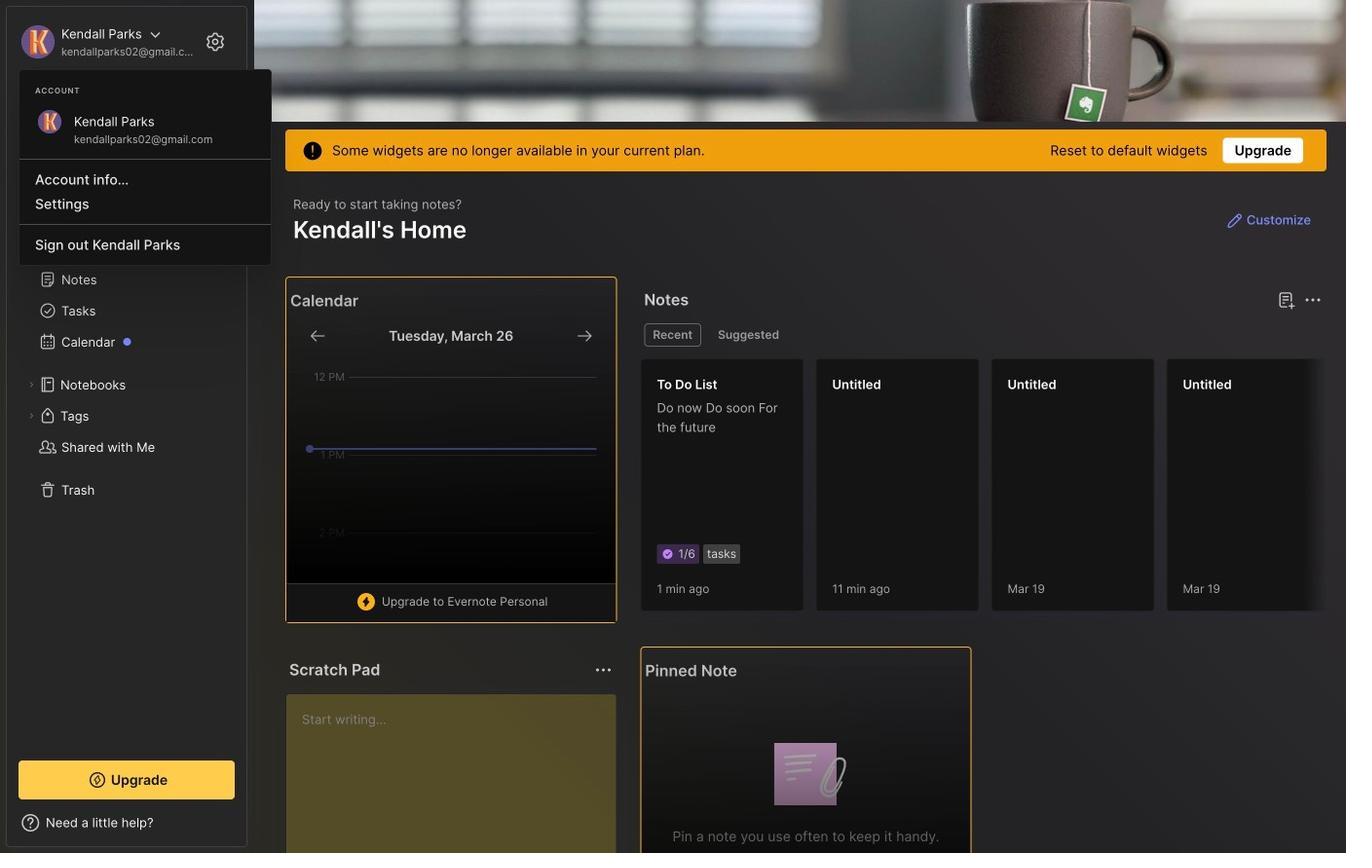 Task type: describe. For each thing, give the bounding box(es) containing it.
dropdown list menu
[[19, 151, 271, 257]]

1 vertical spatial more actions field
[[590, 657, 617, 684]]

click to collapse image
[[246, 818, 261, 841]]

none search field inside main element
[[54, 96, 209, 120]]

settings image
[[204, 30, 227, 54]]

more actions image
[[1302, 288, 1325, 312]]

Search text field
[[54, 99, 209, 118]]

more actions image
[[592, 659, 615, 682]]

tree inside main element
[[7, 190, 247, 744]]

expand notebooks image
[[25, 379, 37, 391]]

Start writing… text field
[[302, 695, 615, 854]]

1 tab from the left
[[644, 324, 702, 347]]



Task type: locate. For each thing, give the bounding box(es) containing it.
0 horizontal spatial more actions field
[[590, 657, 617, 684]]

tree
[[7, 190, 247, 744]]

None search field
[[54, 96, 209, 120]]

1 horizontal spatial tab
[[710, 324, 788, 347]]

tab list
[[644, 324, 1320, 347]]

0 horizontal spatial tab
[[644, 324, 702, 347]]

row group
[[641, 359, 1347, 624]]

1 horizontal spatial more actions field
[[1300, 287, 1327, 314]]

main element
[[0, 0, 253, 854]]

2 tab from the left
[[710, 324, 788, 347]]

Account field
[[19, 22, 199, 61]]

tab
[[644, 324, 702, 347], [710, 324, 788, 347]]

More actions field
[[1300, 287, 1327, 314], [590, 657, 617, 684]]

0 vertical spatial more actions field
[[1300, 287, 1327, 314]]

expand tags image
[[25, 410, 37, 422]]

WHAT'S NEW field
[[7, 808, 247, 839]]



Task type: vqa. For each thing, say whether or not it's contained in the screenshot.
the Expand Notebooks image
yes



